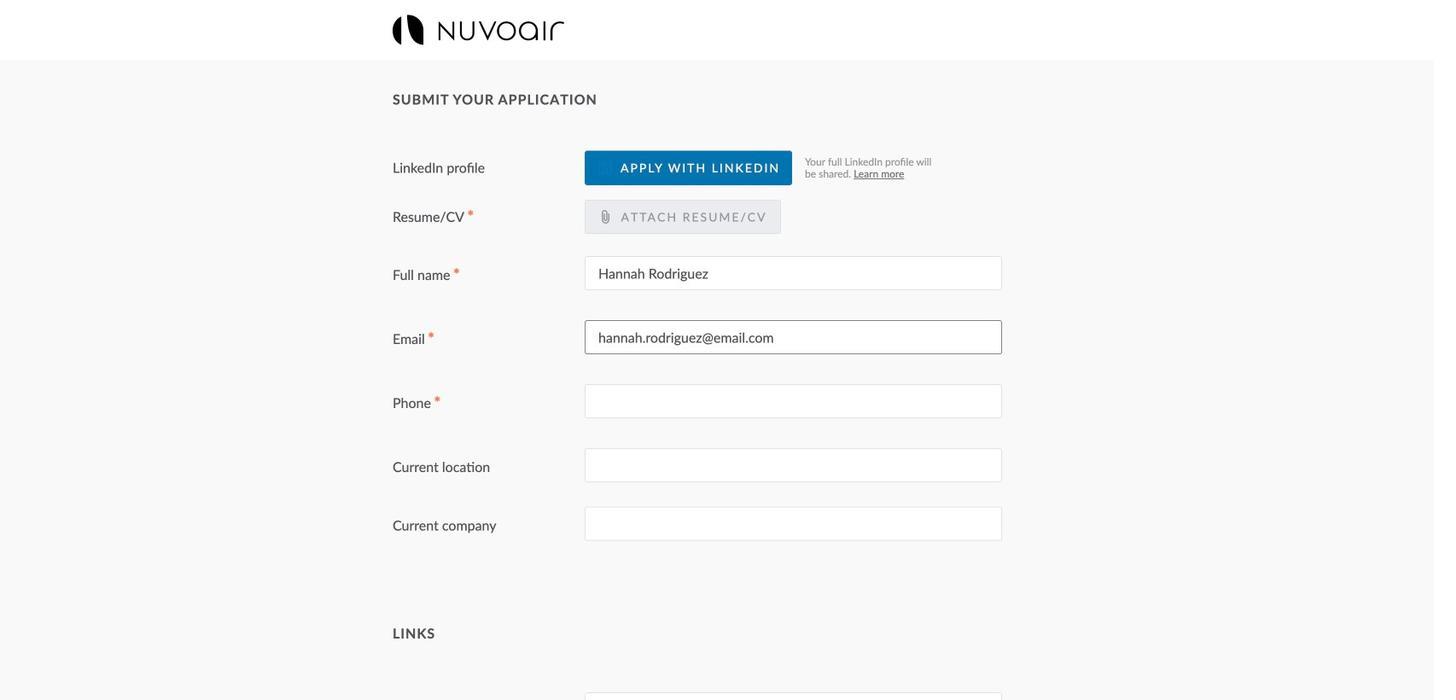 Task type: locate. For each thing, give the bounding box(es) containing it.
None text field
[[585, 384, 1002, 419], [585, 507, 1002, 541], [585, 384, 1002, 419], [585, 507, 1002, 541]]

None text field
[[585, 256, 1002, 290], [585, 448, 1002, 483], [585, 692, 1002, 700], [585, 256, 1002, 290], [585, 448, 1002, 483], [585, 692, 1002, 700]]

None email field
[[585, 320, 1002, 355]]



Task type: describe. For each thing, give the bounding box(es) containing it.
paperclip image
[[599, 210, 612, 224]]

nuvoair logo image
[[393, 15, 564, 45]]



Task type: vqa. For each thing, say whether or not it's contained in the screenshot.
checkbox
no



